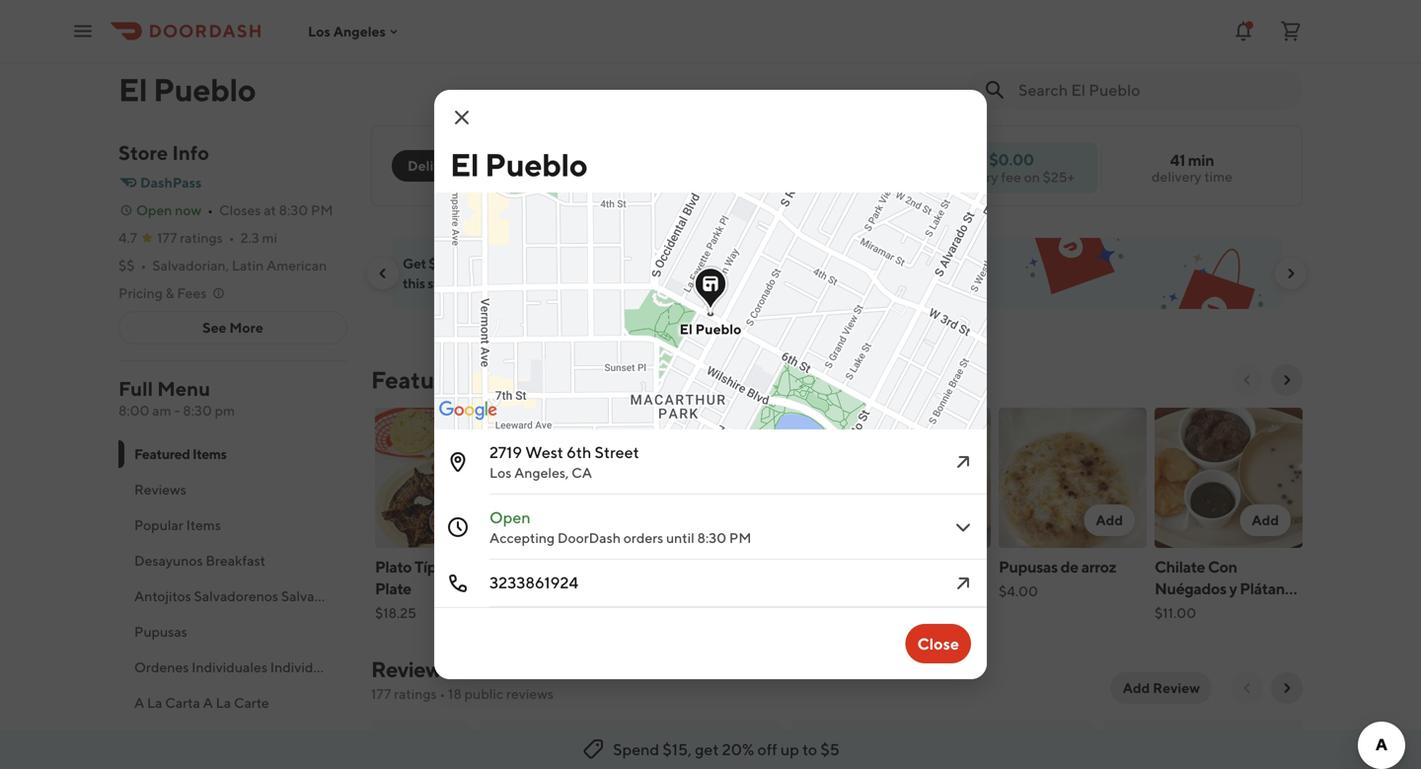 Task type: describe. For each thing, give the bounding box(es) containing it.
8:00
[[118, 402, 150, 419]]

reviews for reviews
[[134, 481, 186, 498]]

delivery for $0
[[448, 255, 497, 271]]

salvadorian,
[[152, 257, 229, 273]]

• right now
[[207, 202, 213, 218]]

west
[[525, 443, 564, 462]]

see more button
[[119, 312, 347, 344]]

plato típico / typical plate image
[[375, 408, 523, 548]]

desayunos
[[134, 552, 203, 569]]

review
[[1153, 680, 1201, 696]]

public
[[465, 686, 504, 702]]

doordash
[[558, 530, 621, 546]]

$$
[[118, 257, 135, 273]]

7 photos button
[[1193, 11, 1291, 42]]

1 vertical spatial next button of carousel image
[[1279, 372, 1295, 388]]

salvadoran
[[281, 588, 351, 604]]

$9.00
[[843, 605, 883, 621]]

pupusas de arroz image
[[999, 408, 1147, 548]]

see
[[203, 319, 227, 336]]

41
[[1171, 151, 1186, 169]]

el pueblo dialog
[[275, 88, 1034, 679]]

antojitos salvadorenos salvadoran antojitos button
[[118, 579, 411, 614]]

order
[[625, 157, 664, 174]]

frijol
[[843, 579, 878, 598]]

de inside 'pupusas de arroz $4.00'
[[1061, 557, 1079, 576]]

pupusas de arroz $4.00
[[999, 557, 1117, 599]]

arroz
[[1082, 557, 1117, 576]]

0 horizontal spatial chile
[[531, 557, 568, 576]]

add for pupusas de arroz
[[1096, 512, 1124, 528]]

carte
[[234, 695, 269, 711]]

3 empanadas de frijol / 3 bean empanada image
[[843, 408, 991, 548]]

rice
[[765, 557, 796, 576]]

7
[[1225, 18, 1232, 35]]

los angeles
[[308, 23, 386, 39]]

$4.00
[[999, 583, 1039, 599]]

-
[[174, 402, 180, 419]]

click item image for orders
[[952, 515, 975, 539]]

angeles
[[333, 23, 386, 39]]

sopas soups button
[[118, 721, 348, 756]]

0 horizontal spatial 177
[[157, 230, 177, 246]]

street
[[595, 443, 639, 462]]

pupusas for pupusas
[[134, 623, 187, 640]]

0 vertical spatial featured items
[[371, 366, 537, 394]]

breakfast
[[206, 552, 266, 569]]

• right $$
[[141, 257, 147, 273]]

delivery
[[408, 157, 461, 174]]

dashpass
[[140, 174, 202, 191]]

$4.75
[[687, 605, 723, 621]]

• left 2.3
[[229, 230, 235, 246]]

off
[[758, 740, 778, 759]]

menu
[[157, 377, 210, 400]]

6th
[[567, 443, 592, 462]]

get
[[403, 255, 426, 271]]

1 a from the left
[[134, 695, 144, 711]]

orders
[[624, 530, 664, 546]]

Pickup radio
[[465, 150, 553, 182]]

plato
[[375, 557, 412, 576]]

Delivery radio
[[392, 150, 477, 182]]

/ inside horchata / rice drink $4.75
[[755, 557, 762, 576]]

$11.00
[[1155, 605, 1197, 621]]

pupusas for pupusas de arroz $4.00
[[999, 557, 1058, 576]]

fee
[[1001, 169, 1022, 185]]

fees
[[499, 255, 525, 271]]

min
[[1188, 151, 1215, 169]]

popular items
[[134, 517, 221, 533]]

4 add button from the left
[[1240, 504, 1291, 536]]

chile relleno / stuffed chile image
[[531, 408, 679, 548]]

order methods option group
[[392, 150, 553, 182]]

$5
[[821, 740, 840, 759]]

full
[[118, 377, 153, 400]]

full menu 8:00 am - 8:30 pm
[[118, 377, 235, 419]]

click item image for street
[[952, 450, 975, 474]]

0 vertical spatial pm
[[311, 202, 333, 218]]

powered by google image
[[439, 401, 498, 421]]

group order button
[[569, 150, 675, 182]]

orders
[[335, 659, 379, 675]]

pricing
[[118, 285, 163, 301]]

pm inside open accepting doordash orders until 8:30 pm
[[729, 530, 752, 546]]

3 empanadas de frijol / 3 bean empanada
[[843, 557, 957, 620]]

photos
[[1235, 18, 1279, 35]]

ordenes
[[134, 659, 189, 675]]

popular items button
[[118, 507, 348, 543]]

individuales
[[192, 659, 268, 675]]

0 items, open order cart image
[[1279, 19, 1303, 43]]

select promotional banner element
[[810, 309, 865, 345]]

20%
[[722, 740, 755, 759]]

pickup
[[493, 157, 537, 174]]

from
[[736, 255, 765, 271]]

accepting
[[490, 530, 555, 546]]

reviews button
[[118, 472, 348, 507]]

8:30 for full menu
[[183, 402, 212, 419]]

sopas soups
[[134, 730, 213, 746]]

2 antojitos from the left
[[354, 588, 411, 604]]

1 vertical spatial items
[[193, 446, 227, 462]]

store info
[[118, 141, 209, 164]]

reviews for reviews 177 ratings • 18 public reviews
[[371, 657, 451, 682]]

salvadorenos
[[194, 588, 278, 604]]

horchata
[[687, 557, 752, 576]]

0 vertical spatial 3
[[843, 557, 852, 576]]

empanadas
[[855, 557, 936, 576]]

2.3 mi
[[240, 230, 277, 246]]

pricing & fees
[[118, 285, 207, 301]]

horchata / rice drink image
[[687, 408, 835, 548]]

0 vertical spatial los
[[308, 23, 331, 39]]

18
[[448, 686, 462, 702]]

$15,
[[663, 740, 692, 759]]

american
[[267, 257, 327, 273]]

2719 west 6th street los angeles, ca
[[490, 443, 639, 481]]

or
[[682, 255, 695, 271]]

typical
[[470, 557, 519, 576]]

2719
[[490, 443, 522, 462]]

0 vertical spatial next button of carousel image
[[1283, 266, 1299, 281]]

1 horizontal spatial 8:30
[[279, 202, 308, 218]]

177 inside reviews 177 ratings • 18 public reviews
[[371, 686, 391, 702]]

map region
[[275, 88, 1034, 593]]

antojitos salvadorenos salvadoran antojitos
[[134, 588, 411, 604]]

horchata / rice drink $4.75
[[687, 557, 796, 621]]

on inside get $0 delivery fees on your first order (of $25 or more) from this store.
[[527, 255, 543, 271]]

pm
[[215, 402, 235, 419]]



Task type: locate. For each thing, give the bounding box(es) containing it.
177 down the 'orders'
[[371, 686, 391, 702]]

angeles,
[[514, 465, 569, 481]]

this
[[403, 275, 425, 291]]

2 vertical spatial items
[[186, 517, 221, 533]]

41 min delivery time
[[1152, 151, 1233, 185]]

0 horizontal spatial los
[[308, 23, 331, 39]]

featured down am
[[134, 446, 190, 462]]

spend $15, get 20% off up to $5
[[613, 740, 840, 759]]

2 vertical spatial 8:30
[[698, 530, 727, 546]]

reviews link
[[371, 657, 451, 682]]

soups
[[175, 730, 213, 746]]

on right fees
[[527, 255, 543, 271]]

1 horizontal spatial los
[[490, 465, 512, 481]]

0 vertical spatial 177
[[157, 230, 177, 246]]

0 vertical spatial 8:30
[[279, 202, 308, 218]]

1 horizontal spatial la
[[216, 695, 231, 711]]

0 horizontal spatial open
[[136, 202, 172, 218]]

close el pueblo image
[[450, 106, 474, 129]]

previous image
[[1240, 680, 1256, 696]]

8:30 right -
[[183, 402, 212, 419]]

chile up stuffed
[[531, 557, 568, 576]]

ordenes individuales individual orders
[[134, 659, 379, 675]]

add for plato típico / typical plate
[[472, 512, 500, 528]]

/ up empanada
[[881, 579, 889, 598]]

2 add button from the left
[[928, 504, 979, 536]]

los left angeles
[[308, 23, 331, 39]]

pupusas
[[999, 557, 1058, 576], [134, 623, 187, 640]]

desayunos breakfast
[[134, 552, 266, 569]]

1 horizontal spatial antojitos
[[354, 588, 411, 604]]

2 vertical spatial click item image
[[952, 572, 975, 595]]

open for open accepting doordash orders until 8:30 pm
[[490, 508, 531, 527]]

info
[[172, 141, 209, 164]]

reviews inside "button"
[[134, 481, 186, 498]]

mi
[[262, 230, 277, 246]]

los inside the 2719 west 6th street los angeles, ca
[[490, 465, 512, 481]]

2 horizontal spatial 8:30
[[698, 530, 727, 546]]

(of
[[636, 255, 654, 271]]

0 horizontal spatial la
[[147, 695, 162, 711]]

0 horizontal spatial ratings
[[180, 230, 223, 246]]

1 horizontal spatial open
[[490, 508, 531, 527]]

ratings up the "salvadorian,"
[[180, 230, 223, 246]]

0 horizontal spatial pupusas
[[134, 623, 187, 640]]

notification bell image
[[1232, 19, 1256, 43]]

items inside button
[[186, 517, 221, 533]]

3 add button from the left
[[1084, 504, 1135, 536]]

1 vertical spatial pm
[[729, 530, 752, 546]]

bean
[[903, 579, 939, 598]]

1 horizontal spatial de
[[1061, 557, 1079, 576]]

close button
[[906, 624, 971, 663]]

next image
[[1279, 680, 1295, 696]]

0 horizontal spatial on
[[527, 255, 543, 271]]

add button for 3 empanadas de frijol / 3 bean empanada
[[928, 504, 979, 536]]

0 vertical spatial ratings
[[180, 230, 223, 246]]

2 a from the left
[[203, 695, 213, 711]]

pupusas up ordenes
[[134, 623, 187, 640]]

reviews inside reviews 177 ratings • 18 public reviews
[[371, 657, 451, 682]]

open inside open accepting doordash orders until 8:30 pm
[[490, 508, 531, 527]]

featured items down -
[[134, 446, 227, 462]]

/ left rice
[[755, 557, 762, 576]]

pm up horchata
[[729, 530, 752, 546]]

delivery inside $0.00 delivery fee on $25+
[[949, 169, 999, 185]]

items inside heading
[[476, 366, 537, 394]]

2 click item image from the top
[[952, 515, 975, 539]]

open up accepting
[[490, 508, 531, 527]]

0 horizontal spatial featured
[[134, 446, 190, 462]]

8:30 for open
[[698, 530, 727, 546]]

next button of carousel image
[[1283, 266, 1299, 281], [1279, 372, 1295, 388]]

ratings down reviews 'link'
[[394, 686, 437, 702]]

open for open now
[[136, 202, 172, 218]]

0 horizontal spatial 8:30
[[183, 402, 212, 419]]

el
[[118, 71, 147, 108], [450, 146, 479, 183], [680, 321, 693, 337], [680, 321, 693, 337]]

chile down relleno
[[586, 579, 623, 598]]

to
[[803, 740, 818, 759]]

at
[[264, 202, 276, 218]]

$18.25
[[375, 605, 417, 621]]

open down dashpass
[[136, 202, 172, 218]]

1 horizontal spatial pupusas
[[999, 557, 1058, 576]]

0 vertical spatial click item image
[[952, 450, 975, 474]]

add button for plato típico / typical plate
[[460, 504, 511, 536]]

items
[[476, 366, 537, 394], [193, 446, 227, 462], [186, 517, 221, 533]]

1 vertical spatial reviews
[[371, 657, 451, 682]]

2.3
[[240, 230, 259, 246]]

first
[[575, 255, 599, 271]]

el pueblo
[[118, 71, 256, 108], [450, 146, 588, 183], [680, 321, 742, 337], [680, 321, 742, 337]]

antojitos down the desayunos
[[134, 588, 191, 604]]

on right fee
[[1024, 169, 1040, 185]]

featured items
[[371, 366, 537, 394], [134, 446, 227, 462]]

reviews up 18
[[371, 657, 451, 682]]

1 click item image from the top
[[952, 450, 975, 474]]

1 vertical spatial pupusas
[[134, 623, 187, 640]]

2 horizontal spatial delivery
[[1152, 168, 1202, 185]]

add review button
[[1111, 672, 1212, 704]]

previous button of carousel image
[[1240, 372, 1256, 388]]

desayunos breakfast button
[[118, 543, 348, 579]]

reviews
[[506, 686, 554, 702]]

la left the carta
[[147, 695, 162, 711]]

1 horizontal spatial chile
[[586, 579, 623, 598]]

popular
[[134, 517, 183, 533]]

spend
[[613, 740, 660, 759]]

177
[[157, 230, 177, 246], [371, 686, 391, 702]]

1 horizontal spatial featured items
[[371, 366, 537, 394]]

add button
[[460, 504, 511, 536], [928, 504, 979, 536], [1084, 504, 1135, 536], [1240, 504, 1291, 536]]

$25+
[[1043, 169, 1075, 185]]

/ right típico
[[460, 557, 467, 576]]

chilate con nuégados y plátano  en miel / chilate with nuégados and fried plantain image
[[1155, 408, 1303, 548]]

$0
[[429, 255, 446, 271]]

$0.00 delivery fee on $25+
[[949, 150, 1075, 185]]

• closes at 8:30 pm
[[207, 202, 333, 218]]

0 vertical spatial reviews
[[134, 481, 186, 498]]

on inside $0.00 delivery fee on $25+
[[1024, 169, 1040, 185]]

reviews
[[134, 481, 186, 498], [371, 657, 451, 682]]

de inside 3 empanadas de frijol / 3 bean empanada
[[939, 557, 957, 576]]

1 horizontal spatial a
[[203, 695, 213, 711]]

antojitos
[[134, 588, 191, 604], [354, 588, 411, 604]]

1 vertical spatial 3
[[891, 579, 900, 598]]

1 antojitos from the left
[[134, 588, 191, 604]]

drink
[[687, 579, 725, 598]]

1 vertical spatial 177
[[371, 686, 391, 702]]

1 de from the left
[[939, 557, 957, 576]]

$16.00
[[531, 605, 576, 621]]

0 horizontal spatial a
[[134, 695, 144, 711]]

group order
[[581, 157, 664, 174]]

delivery
[[1152, 168, 1202, 185], [949, 169, 999, 185], [448, 255, 497, 271]]

open
[[136, 202, 172, 218], [490, 508, 531, 527]]

1 vertical spatial click item image
[[952, 515, 975, 539]]

0 vertical spatial items
[[476, 366, 537, 394]]

• inside reviews 177 ratings • 18 public reviews
[[440, 686, 446, 702]]

get $0 delivery fees on your first order (of $25 or more) from this store.
[[403, 255, 765, 291]]

•
[[207, 202, 213, 218], [229, 230, 235, 246], [141, 257, 147, 273], [440, 686, 446, 702]]

delivery up store.
[[448, 255, 497, 271]]

a right the carta
[[203, 695, 213, 711]]

0 vertical spatial on
[[1024, 169, 1040, 185]]

8:30 up horchata
[[698, 530, 727, 546]]

1 vertical spatial featured items
[[134, 446, 227, 462]]

open accepting doordash orders until 8:30 pm
[[490, 508, 752, 546]]

/ inside chile relleno / stuffed chile $16.00
[[627, 557, 634, 576]]

típico
[[415, 557, 457, 576]]

delivery for min
[[1152, 168, 1202, 185]]

click item image
[[952, 450, 975, 474], [952, 515, 975, 539], [952, 572, 975, 595]]

1 horizontal spatial on
[[1024, 169, 1040, 185]]

de right empanadas
[[939, 557, 957, 576]]

4.7
[[118, 230, 137, 246]]

close
[[918, 634, 960, 653]]

los angeles button
[[308, 23, 402, 39]]

3 down empanadas
[[891, 579, 900, 598]]

Item Search search field
[[1019, 79, 1287, 101]]

reviews up popular
[[134, 481, 186, 498]]

closes
[[219, 202, 261, 218]]

up
[[781, 740, 800, 759]]

ratings inside reviews 177 ratings • 18 public reviews
[[394, 686, 437, 702]]

pupusas inside button
[[134, 623, 187, 640]]

1 horizontal spatial featured
[[371, 366, 471, 394]]

add for 3 empanadas de frijol / 3 bean empanada
[[940, 512, 968, 528]]

1 horizontal spatial 3
[[891, 579, 900, 598]]

0 horizontal spatial delivery
[[448, 255, 497, 271]]

now
[[175, 202, 201, 218]]

0 horizontal spatial antojitos
[[134, 588, 191, 604]]

delivery inside get $0 delivery fees on your first order (of $25 or more) from this store.
[[448, 255, 497, 271]]

store.
[[428, 275, 462, 291]]

delivery left fee
[[949, 169, 999, 185]]

delivery left time
[[1152, 168, 1202, 185]]

previous button of carousel image
[[375, 266, 391, 281]]

store
[[118, 141, 168, 164]]

1 vertical spatial chile
[[586, 579, 623, 598]]

/
[[460, 557, 467, 576], [627, 557, 634, 576], [755, 557, 762, 576], [881, 579, 889, 598]]

stuffed
[[531, 579, 584, 598]]

1 horizontal spatial delivery
[[949, 169, 999, 185]]

• left 18
[[440, 686, 446, 702]]

valeria
[[536, 741, 584, 760]]

pupusas inside 'pupusas de arroz $4.00'
[[999, 557, 1058, 576]]

2 la from the left
[[216, 695, 231, 711]]

relleno
[[571, 557, 624, 576]]

items up desayunos breakfast at left bottom
[[186, 517, 221, 533]]

$$ • salvadorian, latin american
[[118, 257, 327, 273]]

individual
[[270, 659, 332, 675]]

featured inside featured items heading
[[371, 366, 471, 394]]

get
[[695, 740, 719, 759]]

pm right the at
[[311, 202, 333, 218]]

/ inside 3 empanadas de frijol / 3 bean empanada
[[881, 579, 889, 598]]

2 de from the left
[[1061, 557, 1079, 576]]

on
[[1024, 169, 1040, 185], [527, 255, 543, 271]]

order
[[601, 255, 634, 271]]

1 vertical spatial los
[[490, 465, 512, 481]]

items up reviews "button"
[[193, 446, 227, 462]]

reviews 177 ratings • 18 public reviews
[[371, 657, 554, 702]]

0 horizontal spatial pm
[[311, 202, 333, 218]]

3 click item image from the top
[[952, 572, 975, 595]]

0 horizontal spatial reviews
[[134, 481, 186, 498]]

1 vertical spatial ratings
[[394, 686, 437, 702]]

177 down open now on the top left of page
[[157, 230, 177, 246]]

0 vertical spatial open
[[136, 202, 172, 218]]

0 vertical spatial chile
[[531, 557, 568, 576]]

ca
[[572, 465, 592, 481]]

add button for pupusas de arroz
[[1084, 504, 1135, 536]]

la left the "carte"
[[216, 695, 231, 711]]

a la carta a la carte
[[134, 695, 269, 711]]

el pueblo image
[[136, 0, 211, 40]]

8:30 right the at
[[279, 202, 308, 218]]

delivery inside 41 min delivery time
[[1152, 168, 1202, 185]]

0 horizontal spatial featured items
[[134, 446, 227, 462]]

/ inside plato típico / typical plate $18.25
[[460, 557, 467, 576]]

1 add button from the left
[[460, 504, 511, 536]]

8:30 inside full menu 8:00 am - 8:30 pm
[[183, 402, 212, 419]]

latin
[[232, 257, 264, 273]]

0 vertical spatial pupusas
[[999, 557, 1058, 576]]

featured items heading
[[371, 364, 537, 396]]

1 vertical spatial 8:30
[[183, 402, 212, 419]]

1 vertical spatial featured
[[134, 446, 190, 462]]

a up sopas
[[134, 695, 144, 711]]

1 vertical spatial open
[[490, 508, 531, 527]]

1 vertical spatial on
[[527, 255, 543, 271]]

0 horizontal spatial de
[[939, 557, 957, 576]]

featured up the powered by google image
[[371, 366, 471, 394]]

1 horizontal spatial 177
[[371, 686, 391, 702]]

pupusas up $4.00
[[999, 557, 1058, 576]]

open menu image
[[71, 19, 95, 43]]

/ down orders
[[627, 557, 634, 576]]

chile
[[531, 557, 568, 576], [586, 579, 623, 598]]

featured items up the powered by google image
[[371, 366, 537, 394]]

0 horizontal spatial 3
[[843, 557, 852, 576]]

0 vertical spatial featured
[[371, 366, 471, 394]]

de left the arroz
[[1061, 557, 1079, 576]]

time
[[1205, 168, 1233, 185]]

antojitos up "$18.25"
[[354, 588, 411, 604]]

more)
[[697, 255, 733, 271]]

1 la from the left
[[147, 695, 162, 711]]

chile relleno / stuffed chile $16.00
[[531, 557, 634, 621]]

1 horizontal spatial pm
[[729, 530, 752, 546]]

group
[[581, 157, 622, 174]]

3 up the frijol
[[843, 557, 852, 576]]

items up the powered by google image
[[476, 366, 537, 394]]

add inside add review button
[[1123, 680, 1150, 696]]

pricing & fees button
[[118, 283, 226, 303]]

los down the 2719
[[490, 465, 512, 481]]

1 horizontal spatial ratings
[[394, 686, 437, 702]]

1 horizontal spatial reviews
[[371, 657, 451, 682]]

8:30 inside open accepting doordash orders until 8:30 pm
[[698, 530, 727, 546]]



Task type: vqa. For each thing, say whether or not it's contained in the screenshot.
fair
no



